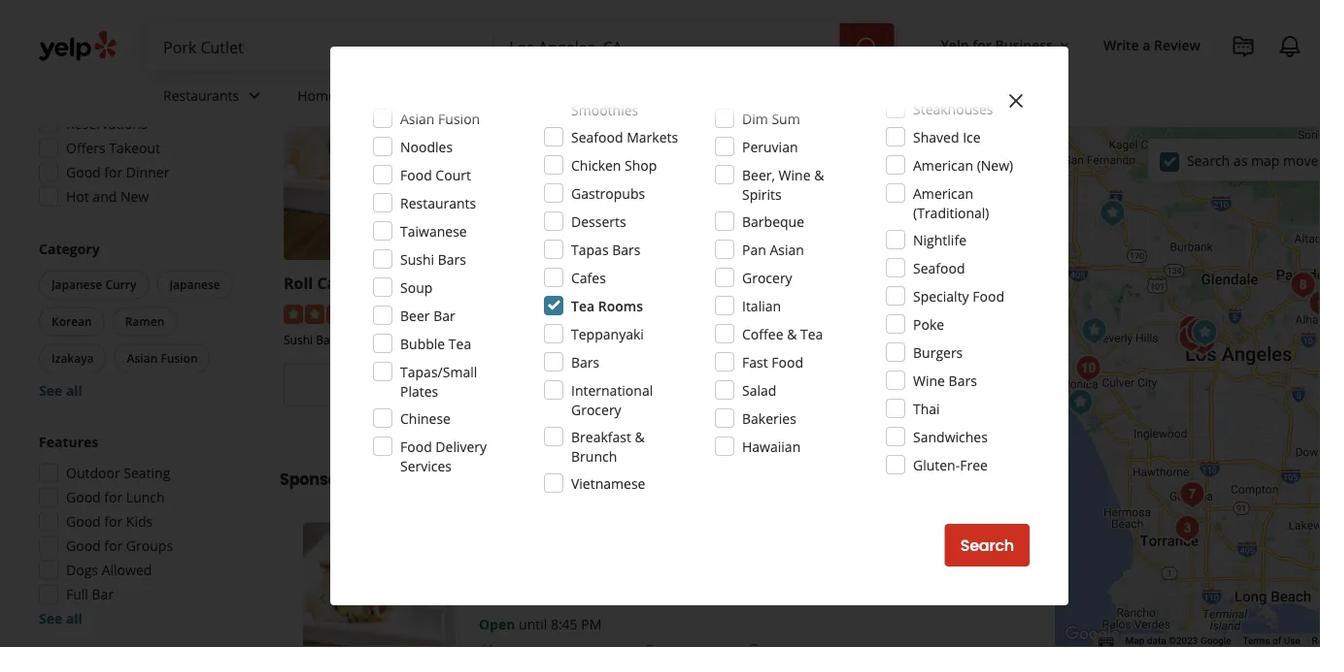Task type: describe. For each thing, give the bounding box(es) containing it.
outdoor
[[66, 464, 120, 483]]

& inside beer, wine & spirits
[[814, 166, 824, 184]]

beer, wine & spirits
[[742, 166, 824, 204]]

16 info v2 image
[[428, 472, 443, 488]]

asian inside button
[[127, 351, 158, 367]]

shop
[[625, 156, 657, 174]]

good for dinner
[[66, 163, 169, 182]]

4.3 (580 reviews)
[[396, 304, 502, 322]]

seating
[[124, 464, 170, 483]]

4:37
[[137, 66, 164, 85]]

& right coffee at right
[[787, 325, 797, 343]]

as
[[1234, 151, 1248, 170]]

asian up the "noodles"
[[400, 109, 435, 128]]

1 horizontal spatial wine
[[913, 372, 945, 390]]

a
[[1143, 35, 1151, 54]]

3 reviews) from the left
[[937, 304, 989, 322]]

write a review
[[1104, 35, 1201, 54]]

italian
[[742, 297, 781, 315]]

1 horizontal spatial tea
[[571, 297, 595, 315]]

new
[[120, 187, 149, 206]]

see all for category
[[39, 382, 82, 400]]

dogs allowed
[[66, 562, 152, 580]]

3.9 (349 reviews)
[[644, 304, 750, 322]]

japanese for japanese curry
[[51, 277, 102, 293]]

get directions link
[[531, 364, 763, 407]]

pan asian
[[742, 240, 804, 259]]

specialty food
[[913, 287, 1005, 306]]

use
[[1284, 636, 1300, 648]]

next image
[[424, 588, 448, 611]]

(43
[[914, 304, 934, 322]]

curry
[[105, 277, 136, 293]]

sushi bars
[[400, 250, 466, 269]]

0 horizontal spatial roll call - koreatown image
[[303, 523, 456, 648]]

hot and new
[[66, 187, 149, 206]]

2 japanese, from the left
[[531, 332, 583, 348]]

re link
[[1312, 636, 1320, 648]]

coffee
[[742, 325, 783, 343]]

business
[[995, 35, 1053, 54]]

bar for full bar
[[92, 586, 114, 604]]

bars, for nori
[[811, 332, 838, 348]]

japanese curry
[[51, 277, 136, 293]]

now for roll call - koreatown
[[406, 375, 440, 396]]

seafood for seafood markets
[[571, 128, 623, 146]]

kingtonkatsu image
[[1184, 323, 1222, 361]]

asian fusion button
[[114, 344, 210, 374]]

grocery inside international grocery
[[571, 401, 621, 419]]

kagura gardena image
[[1173, 476, 1212, 515]]

for for lunch
[[104, 489, 123, 507]]

american for american (traditional)
[[913, 184, 973, 203]]

outdoor seating
[[66, 464, 170, 483]]

(349
[[667, 304, 694, 322]]

1 horizontal spatial until
[[519, 616, 547, 634]]

8:30
[[905, 407, 932, 426]]

nightlife
[[913, 231, 967, 249]]

wako donkasu image
[[1180, 322, 1219, 360]]

kazuki sushi image
[[1093, 194, 1132, 233]]

peruvian
[[742, 137, 798, 156]]

bars for sushi
[[438, 250, 466, 269]]

features
[[39, 433, 98, 452]]

0 horizontal spatial open
[[338, 407, 375, 426]]

home
[[297, 86, 336, 105]]

ramen button
[[112, 307, 177, 337]]

food down the "noodles"
[[400, 166, 432, 184]]

0 vertical spatial open until 8:45 pm
[[338, 407, 461, 426]]

1 horizontal spatial open
[[479, 616, 515, 634]]

arcadia
[[674, 273, 733, 294]]

restaurants inside business categories element
[[163, 86, 239, 105]]

and
[[93, 187, 117, 206]]

reviews) for koreatown
[[450, 304, 502, 322]]

plates
[[400, 382, 438, 401]]

keyboard shortcuts image
[[1098, 638, 1114, 647]]

good for good for kids
[[66, 513, 101, 531]]

salad
[[742, 381, 777, 400]]

terms of use link
[[1243, 636, 1300, 648]]

review
[[1154, 35, 1201, 54]]

bars for juice
[[604, 81, 633, 100]]

gluten-
[[913, 456, 960, 475]]

katsu jin image
[[1284, 266, 1320, 305]]

koreatown
[[359, 273, 444, 294]]

close image
[[1004, 89, 1028, 113]]

american for american (new)
[[913, 156, 973, 174]]

category
[[39, 240, 100, 258]]

breakfast & brunch
[[571, 428, 645, 466]]

(580
[[419, 304, 447, 322]]

hot
[[66, 187, 89, 206]]

barbeque
[[742, 212, 804, 231]]

search image
[[855, 36, 879, 59]]

search for search
[[960, 535, 1014, 557]]

izakaya
[[51, 351, 94, 367]]

soup
[[400, 278, 433, 297]]

group containing suggested
[[33, 34, 241, 212]]

terms of use
[[1243, 636, 1300, 648]]

full
[[66, 586, 88, 604]]

yelp for business
[[941, 35, 1053, 54]]

group containing category
[[35, 239, 241, 401]]

write
[[1104, 35, 1139, 54]]

1 chinese from the top
[[401, 332, 444, 348]]

bars for tapas
[[612, 240, 641, 259]]

beer
[[400, 306, 430, 325]]

udon
[[619, 273, 660, 294]]

2 horizontal spatial tea
[[800, 325, 823, 343]]

(new)
[[977, 156, 1013, 174]]

asian down 3.9
[[637, 332, 666, 348]]

search button
[[945, 525, 1030, 567]]

16 chevron down v2 image
[[1057, 38, 1072, 53]]

sushi bars, japanese, chinese
[[284, 332, 444, 348]]

food right specialty
[[973, 287, 1005, 306]]

1 vertical spatial fusion
[[670, 332, 705, 348]]

dim sum
[[742, 109, 800, 128]]

results
[[367, 469, 424, 491]]

for for business
[[973, 35, 992, 54]]

kyoto gyukatsu image
[[1302, 285, 1320, 323]]

fusion inside asian fusion button
[[161, 351, 198, 367]]

noodles,
[[586, 332, 634, 348]]

sushi inside search dialog
[[400, 250, 434, 269]]

izakaya button
[[39, 344, 106, 374]]

2 horizontal spatial japanese
[[899, 332, 948, 348]]

business categories element
[[148, 70, 1320, 126]]

until 8:30 pm
[[873, 407, 956, 426]]

court
[[436, 166, 471, 184]]

services inside business categories element
[[340, 86, 391, 105]]

tonkatsu house image
[[1172, 320, 1211, 358]]

0 horizontal spatial until
[[378, 407, 407, 426]]

sushi enya - marina del rey image
[[1061, 384, 1100, 423]]

hawaiian
[[742, 438, 801, 456]]

juice bars & smoothies
[[571, 81, 646, 119]]

yelp for business button
[[933, 27, 1080, 62]]

order now for roll call - koreatown
[[359, 375, 440, 396]]

notifications image
[[1278, 35, 1302, 58]]

spirits
[[742, 185, 782, 204]]

beer,
[[742, 166, 775, 184]]

order now link for weroll nori
[[779, 364, 1010, 407]]

re
[[1312, 636, 1320, 648]]

wine bars
[[913, 372, 977, 390]]

©2023
[[1169, 636, 1198, 648]]

previous image
[[311, 588, 334, 611]]

terms
[[1243, 636, 1270, 648]]

kagura image
[[1168, 510, 1207, 549]]

16 parking v2 image
[[642, 645, 657, 648]]

asian fusion inside button
[[127, 351, 198, 367]]

good for kids
[[66, 513, 153, 531]]

good for good for lunch
[[66, 489, 101, 507]]

fast food
[[742, 353, 803, 372]]

cafes
[[571, 269, 606, 287]]



Task type: vqa. For each thing, say whether or not it's contained in the screenshot.
Noodles
yes



Task type: locate. For each thing, give the bounding box(es) containing it.
pm
[[168, 66, 188, 85], [441, 407, 461, 426], [935, 407, 956, 426], [581, 616, 602, 634]]

0 vertical spatial american
[[913, 156, 973, 174]]

0 horizontal spatial services
[[340, 86, 391, 105]]

korean
[[51, 314, 92, 330]]

tea rooms
[[571, 297, 643, 315]]

japanese inside button
[[51, 277, 102, 293]]

2 horizontal spatial sushi
[[779, 332, 808, 348]]

0 horizontal spatial search
[[960, 535, 1014, 557]]

full bar
[[66, 586, 114, 604]]

restaurants inside search dialog
[[400, 194, 476, 212]]

chicken
[[571, 156, 621, 174]]

fast
[[841, 332, 863, 348], [742, 353, 768, 372]]

tea down marugame
[[571, 297, 595, 315]]

wine up thai
[[913, 372, 945, 390]]

restaurants down food court
[[400, 194, 476, 212]]

3 good from the top
[[66, 513, 101, 531]]

sushi for weroll nori
[[779, 332, 808, 348]]

international grocery
[[571, 381, 653, 419]]

8:45
[[410, 407, 437, 426], [551, 616, 578, 634]]

nori
[[836, 273, 870, 294]]

allowed
[[102, 562, 152, 580]]

marugame udon - arcadia link
[[531, 273, 733, 294]]

asian fusion
[[400, 109, 480, 128], [127, 351, 198, 367]]

1 vertical spatial all
[[66, 610, 82, 629]]

0 vertical spatial roll call - koreatown image
[[1185, 314, 1224, 353]]

0 vertical spatial wine
[[779, 166, 811, 184]]

fast up 'salad'
[[742, 353, 768, 372]]

fusion down (349
[[670, 332, 705, 348]]

all down izakaya button on the left bottom
[[66, 382, 82, 400]]

fusion down ramen button at the left of page
[[161, 351, 198, 367]]

order now down bubble
[[359, 375, 440, 396]]

0 horizontal spatial asian fusion
[[127, 351, 198, 367]]

2 american from the top
[[913, 184, 973, 203]]

bar down dogs allowed on the bottom left of page
[[92, 586, 114, 604]]

search as map moves
[[1187, 151, 1320, 170]]

chinese down plates
[[400, 409, 451, 428]]

0 vertical spatial asian fusion
[[400, 109, 480, 128]]

good for groups
[[66, 537, 173, 556]]

1 horizontal spatial fast
[[841, 332, 863, 348]]

1 vertical spatial roll call - koreatown image
[[303, 523, 456, 648]]

seafood down nightlife
[[913, 259, 965, 277]]

0 horizontal spatial 8:45
[[410, 407, 437, 426]]

services right home
[[340, 86, 391, 105]]

sponsored
[[280, 469, 364, 491]]

1 horizontal spatial search
[[1187, 151, 1230, 170]]

japanese
[[51, 277, 102, 293], [169, 277, 220, 293], [899, 332, 948, 348]]

asian down ramen button at the left of page
[[127, 351, 158, 367]]

for inside button
[[973, 35, 992, 54]]

king donkatsu image
[[1172, 310, 1211, 349]]

2 bars, from the left
[[811, 332, 838, 348]]

1 horizontal spatial now
[[901, 375, 935, 396]]

marugame udon - arcadia
[[531, 273, 733, 294]]

1 horizontal spatial order now link
[[779, 364, 1010, 407]]

tapas/small
[[400, 363, 477, 381]]

good down outdoor
[[66, 489, 101, 507]]

order down food,
[[854, 375, 898, 396]]

more
[[593, 86, 626, 105]]

2 order from the left
[[854, 375, 898, 396]]

order for call
[[359, 375, 403, 396]]

group
[[33, 34, 241, 212], [35, 239, 241, 401], [33, 433, 241, 629]]

asian fusion inside search dialog
[[400, 109, 480, 128]]

2 good from the top
[[66, 489, 101, 507]]

asian down barbeque
[[770, 240, 804, 259]]

open
[[338, 407, 375, 426], [586, 407, 622, 426], [479, 616, 515, 634]]

asian fusion up the "noodles"
[[400, 109, 480, 128]]

1 order from the left
[[359, 375, 403, 396]]

- right call
[[350, 273, 355, 294]]

1 horizontal spatial japanese
[[169, 277, 220, 293]]

0 horizontal spatial seafood
[[571, 128, 623, 146]]

reservations
[[66, 115, 147, 133]]

bubble
[[400, 335, 445, 353]]

search dialog
[[0, 0, 1320, 648]]

sushi for roll call - koreatown
[[284, 332, 313, 348]]

0 vertical spatial restaurants
[[163, 86, 239, 105]]

1 see all from the top
[[39, 382, 82, 400]]

for up good for kids
[[104, 489, 123, 507]]

order now link up until 8:30 pm
[[779, 364, 1010, 407]]

projects image
[[1232, 35, 1255, 58]]

fusion
[[438, 109, 480, 128], [670, 332, 705, 348], [161, 351, 198, 367]]

open up 16 years in business v2 image
[[479, 616, 515, 634]]

now for weroll nori
[[901, 375, 935, 396]]

2 horizontal spatial fusion
[[670, 332, 705, 348]]

0 horizontal spatial bar
[[92, 586, 114, 604]]

1 see from the top
[[39, 382, 62, 400]]

2 chinese from the top
[[400, 409, 451, 428]]

& inside juice bars & smoothies
[[636, 81, 646, 100]]

tea down 4.6 star rating image
[[800, 325, 823, 343]]

4.6 (43 reviews)
[[891, 304, 989, 322]]

rooms
[[598, 297, 643, 315]]

services down delivery
[[400, 457, 452, 476]]

call
[[317, 273, 346, 294]]

delivery
[[436, 438, 487, 456]]

good for good for groups
[[66, 537, 101, 556]]

chicken shop
[[571, 156, 657, 174]]

- for order now
[[350, 273, 355, 294]]

0 vertical spatial see all
[[39, 382, 82, 400]]

4 good from the top
[[66, 537, 101, 556]]

0 horizontal spatial fusion
[[161, 351, 198, 367]]

google image
[[1060, 623, 1125, 648]]

2 horizontal spatial reviews)
[[937, 304, 989, 322]]

1 vertical spatial see
[[39, 610, 62, 629]]

for for dinner
[[104, 163, 123, 182]]

bars down taiwanese
[[438, 250, 466, 269]]

2 all from the top
[[66, 610, 82, 629]]

open until 8:45 pm up 16 years in business v2 image
[[479, 616, 602, 634]]

2 see all from the top
[[39, 610, 82, 629]]

seafood
[[571, 128, 623, 146], [913, 259, 965, 277]]

1 vertical spatial american
[[913, 184, 973, 203]]

0 vertical spatial 8:45
[[410, 407, 437, 426]]

bar for beer bar
[[433, 306, 455, 325]]

0 horizontal spatial wine
[[779, 166, 811, 184]]

bars for wine
[[949, 372, 977, 390]]

0 vertical spatial all
[[66, 382, 82, 400]]

0 horizontal spatial bars,
[[316, 332, 343, 348]]

1 horizontal spatial japanese,
[[531, 332, 583, 348]]

order
[[359, 375, 403, 396], [854, 375, 898, 396]]

1 vertical spatial seafood
[[913, 259, 965, 277]]

0 horizontal spatial -
[[350, 273, 355, 294]]

bar inside group
[[92, 586, 114, 604]]

restaurants down the 4:37 pm
[[163, 86, 239, 105]]

lunch
[[126, 489, 165, 507]]

tea down 4.3 (580 reviews)
[[449, 335, 471, 353]]

reviews) down arcadia
[[697, 304, 750, 322]]

sushi bars, fast food, japanese
[[779, 332, 948, 348]]

0 horizontal spatial tea
[[449, 335, 471, 353]]

0 horizontal spatial restaurants
[[163, 86, 239, 105]]

dogs
[[66, 562, 98, 580]]

japanese button
[[157, 271, 233, 300]]

reviews) right (580
[[450, 304, 502, 322]]

of
[[1273, 636, 1282, 648]]

0 horizontal spatial fast
[[742, 353, 768, 372]]

1 horizontal spatial restaurants
[[400, 194, 476, 212]]

1 japanese, from the left
[[346, 332, 398, 348]]

(traditional)
[[913, 204, 989, 222]]

fusion up the "noodles"
[[438, 109, 480, 128]]

services inside food delivery services
[[400, 457, 452, 476]]

now up thai
[[901, 375, 935, 396]]

fast left food,
[[841, 332, 863, 348]]

1 vertical spatial restaurants
[[400, 194, 476, 212]]

japanese, down 4.3
[[346, 332, 398, 348]]

see all down izakaya button on the left bottom
[[39, 382, 82, 400]]

2 order now from the left
[[854, 375, 935, 396]]

search inside button
[[960, 535, 1014, 557]]

1 vertical spatial 8:45
[[551, 616, 578, 634]]

bars, down 4.6 star rating image
[[811, 332, 838, 348]]

data
[[1147, 636, 1166, 648]]

1 vertical spatial fast
[[742, 353, 768, 372]]

& right breakfast
[[635, 428, 645, 446]]

sushi up fast food
[[779, 332, 808, 348]]

0 horizontal spatial japanese
[[51, 277, 102, 293]]

roll call - koreatown image inside map region
[[1185, 314, 1224, 353]]

1 horizontal spatial reviews)
[[697, 304, 750, 322]]

markets
[[627, 128, 678, 146]]

0 vertical spatial fusion
[[438, 109, 480, 128]]

tapas bars
[[571, 240, 641, 259]]

weroll nori image
[[1075, 312, 1114, 351]]

see for category
[[39, 382, 62, 400]]

ice
[[963, 128, 981, 146]]

restaurants
[[163, 86, 239, 105], [400, 194, 476, 212]]

order now up until 8:30 pm
[[854, 375, 935, 396]]

1 horizontal spatial sushi
[[400, 250, 434, 269]]

for for kids
[[104, 513, 123, 531]]

bars up smoothies
[[604, 81, 633, 100]]

sandwiches
[[913, 428, 988, 446]]

1 vertical spatial wine
[[913, 372, 945, 390]]

1 vertical spatial search
[[960, 535, 1014, 557]]

search left as
[[1187, 151, 1230, 170]]

good up dogs
[[66, 537, 101, 556]]

0 vertical spatial see
[[39, 382, 62, 400]]

see all button down izakaya button on the left bottom
[[39, 382, 82, 400]]

open up sponsored results
[[338, 407, 375, 426]]

food inside food delivery services
[[400, 438, 432, 456]]

- for get directions
[[665, 273, 670, 294]]

2 reviews) from the left
[[697, 304, 750, 322]]

japanese down category
[[51, 277, 102, 293]]

1 horizontal spatial 8:45
[[551, 616, 578, 634]]

grocery down international
[[571, 401, 621, 419]]

0 horizontal spatial open until 8:45 pm
[[338, 407, 461, 426]]

16 years in business v2 image
[[479, 645, 494, 648]]

& right more
[[636, 81, 646, 100]]

1 bars, from the left
[[316, 332, 343, 348]]

1 vertical spatial grocery
[[571, 401, 621, 419]]

fast inside search dialog
[[742, 353, 768, 372]]

0 vertical spatial see all button
[[39, 382, 82, 400]]

1 horizontal spatial roll call - koreatown image
[[1185, 314, 1224, 353]]

bars, for call
[[316, 332, 343, 348]]

bars up marugame udon - arcadia in the top of the page
[[612, 240, 641, 259]]

for down "good for lunch"
[[104, 513, 123, 531]]

bakeries
[[742, 409, 796, 428]]

food court
[[400, 166, 471, 184]]

bars, down 4.3 star rating image
[[316, 332, 343, 348]]

japanese curry button
[[39, 271, 149, 300]]

chinese
[[401, 332, 444, 348], [400, 409, 451, 428]]

grocery up italian
[[742, 269, 792, 287]]

tapas/small plates
[[400, 363, 477, 401]]

2 order now link from the left
[[779, 364, 1010, 407]]

wine right beer,
[[779, 166, 811, 184]]

1 horizontal spatial order
[[854, 375, 898, 396]]

bar inside search dialog
[[433, 306, 455, 325]]

map region
[[824, 0, 1320, 648]]

seafood markets
[[571, 128, 678, 146]]

info icon image
[[746, 643, 762, 648], [746, 643, 762, 648]]

3.9
[[644, 304, 663, 322]]

& right beer,
[[814, 166, 824, 184]]

1 good from the top
[[66, 163, 101, 182]]

user actions element
[[925, 24, 1320, 144]]

wine
[[779, 166, 811, 184], [913, 372, 945, 390]]

for down good for kids
[[104, 537, 123, 556]]

food
[[400, 166, 432, 184], [973, 287, 1005, 306], [772, 353, 803, 372], [400, 438, 432, 456]]

reviews) for arcadia
[[697, 304, 750, 322]]

see all down full
[[39, 610, 82, 629]]

1 vertical spatial chinese
[[400, 409, 451, 428]]

asian fusion down ramen button at the left of page
[[127, 351, 198, 367]]

1 vertical spatial open until 8:45 pm
[[479, 616, 602, 634]]

bar
[[433, 306, 455, 325], [92, 586, 114, 604]]

0 horizontal spatial sushi
[[284, 332, 313, 348]]

search for search as map moves
[[1187, 151, 1230, 170]]

order for nori
[[854, 375, 898, 396]]

see all button for features
[[39, 610, 82, 629]]

0 vertical spatial chinese
[[401, 332, 444, 348]]

japanese for japanese
[[169, 277, 220, 293]]

see all
[[39, 382, 82, 400], [39, 610, 82, 629]]

see all button for category
[[39, 382, 82, 400]]

2 see all button from the top
[[39, 610, 82, 629]]

4.3 star rating image
[[284, 305, 389, 324]]

all
[[66, 382, 82, 400], [66, 610, 82, 629]]

0 vertical spatial grocery
[[742, 269, 792, 287]]

2 - from the left
[[665, 273, 670, 294]]

0 vertical spatial group
[[33, 34, 241, 212]]

services
[[340, 86, 391, 105], [400, 457, 452, 476]]

food down "coffee & tea"
[[772, 353, 803, 372]]

good down "good for lunch"
[[66, 513, 101, 531]]

chinese down beer bar
[[401, 332, 444, 348]]

all for category
[[66, 382, 82, 400]]

breakfast
[[571, 428, 631, 446]]

roll call - koreatown image
[[1185, 314, 1224, 353], [303, 523, 456, 648]]

search down free
[[960, 535, 1014, 557]]

2 horizontal spatial until
[[873, 407, 901, 426]]

bars down burgers
[[949, 372, 977, 390]]

roll call - koreatown
[[284, 273, 444, 294]]

now down bubble
[[406, 375, 440, 396]]

1 - from the left
[[350, 273, 355, 294]]

offers
[[66, 139, 106, 157]]

order now for weroll nori
[[854, 375, 935, 396]]

1 reviews) from the left
[[450, 304, 502, 322]]

until
[[378, 407, 407, 426], [873, 407, 901, 426], [519, 616, 547, 634]]

0 vertical spatial fast
[[841, 332, 863, 348]]

sushi down 4.3 star rating image
[[284, 332, 313, 348]]

japanese down (43
[[899, 332, 948, 348]]

seafood for seafood
[[913, 259, 965, 277]]

0 vertical spatial seafood
[[571, 128, 623, 146]]

good for good for dinner
[[66, 163, 101, 182]]

0 vertical spatial services
[[340, 86, 391, 105]]

noodles
[[400, 137, 453, 156]]

1 horizontal spatial seafood
[[913, 259, 965, 277]]

1 vertical spatial asian fusion
[[127, 351, 198, 367]]

kids
[[126, 513, 153, 531]]

map
[[1251, 151, 1280, 170]]

dinner
[[126, 163, 169, 182]]

order down sushi bars, japanese, chinese
[[359, 375, 403, 396]]

1 horizontal spatial bars,
[[811, 332, 838, 348]]

american inside american (traditional)
[[913, 184, 973, 203]]

taiwanese
[[400, 222, 467, 240]]

2 see from the top
[[39, 610, 62, 629]]

- right the udon
[[665, 273, 670, 294]]

1 vertical spatial see all
[[39, 610, 82, 629]]

order now link for roll call - koreatown
[[284, 364, 516, 407]]

1 horizontal spatial fusion
[[438, 109, 480, 128]]

1 order now from the left
[[359, 375, 440, 396]]

0 horizontal spatial reviews)
[[450, 304, 502, 322]]

2 horizontal spatial open
[[586, 407, 622, 426]]

gluten-free
[[913, 456, 988, 475]]

1 horizontal spatial bar
[[433, 306, 455, 325]]

ramen
[[125, 314, 164, 330]]

4:37 pm
[[137, 66, 188, 85]]

2 now from the left
[[901, 375, 935, 396]]

0 horizontal spatial grocery
[[571, 401, 621, 419]]

burgers
[[913, 343, 963, 362]]

1 now from the left
[[406, 375, 440, 396]]

order now link down bubble
[[284, 364, 516, 407]]

shaved
[[913, 128, 959, 146]]

see for features
[[39, 610, 62, 629]]

0 horizontal spatial order now
[[359, 375, 440, 396]]

1 horizontal spatial services
[[400, 457, 452, 476]]

pm inside group
[[168, 66, 188, 85]]

for for groups
[[104, 537, 123, 556]]

1 vertical spatial bar
[[92, 586, 114, 604]]

0 horizontal spatial now
[[406, 375, 440, 396]]

bars inside juice bars & smoothies
[[604, 81, 633, 100]]

american up (traditional)
[[913, 184, 973, 203]]

sushi up soup on the top of page
[[400, 250, 434, 269]]

24 chevron down v2 image
[[243, 84, 266, 107]]

roll call - koreatown link
[[284, 273, 444, 294]]

asian
[[400, 109, 435, 128], [770, 240, 804, 259], [637, 332, 666, 348], [127, 351, 158, 367]]

yelp
[[941, 35, 969, 54]]

1 all from the top
[[66, 382, 82, 400]]

0 horizontal spatial order now link
[[284, 364, 516, 407]]

1 vertical spatial see all button
[[39, 610, 82, 629]]

group containing features
[[33, 433, 241, 629]]

marugame
[[531, 273, 615, 294]]

fusion inside search dialog
[[438, 109, 480, 128]]

good down offers
[[66, 163, 101, 182]]

1 vertical spatial group
[[35, 239, 241, 401]]

4.6 star rating image
[[779, 305, 883, 324]]

bars up get
[[571, 353, 600, 372]]

2 vertical spatial group
[[33, 433, 241, 629]]

all for features
[[66, 610, 82, 629]]

1 american from the top
[[913, 156, 973, 174]]

bar right beer
[[433, 306, 455, 325]]

1 vertical spatial services
[[400, 457, 452, 476]]

japanese up ramen button at the left of page
[[169, 277, 220, 293]]

see all button down full
[[39, 610, 82, 629]]

0 horizontal spatial japanese,
[[346, 332, 398, 348]]

3.9 star rating image
[[531, 305, 636, 324]]

2 vertical spatial fusion
[[161, 351, 198, 367]]

1 horizontal spatial grocery
[[742, 269, 792, 287]]

0 vertical spatial search
[[1187, 151, 1230, 170]]

None search field
[[148, 23, 898, 70]]

1 order now link from the left
[[284, 364, 516, 407]]

for down offers takeout
[[104, 163, 123, 182]]

open up breakfast
[[586, 407, 622, 426]]

1 horizontal spatial -
[[665, 273, 670, 294]]

reviews) right (43
[[937, 304, 989, 322]]

home services link
[[282, 70, 434, 126]]

0 horizontal spatial order
[[359, 375, 403, 396]]

japanese, down the 3.9 star rating image
[[531, 332, 583, 348]]

japanese inside button
[[169, 277, 220, 293]]

1 see all button from the top
[[39, 382, 82, 400]]

& inside breakfast & brunch
[[635, 428, 645, 446]]

hurry curry of tokyo image
[[1069, 350, 1108, 389]]

wine inside beer, wine & spirits
[[779, 166, 811, 184]]

1 horizontal spatial open until 8:45 pm
[[479, 616, 602, 634]]

tea
[[571, 297, 595, 315], [800, 325, 823, 343], [449, 335, 471, 353]]

slideshow element
[[303, 523, 456, 648]]

now
[[406, 375, 440, 396], [901, 375, 935, 396]]

1 horizontal spatial order now
[[854, 375, 935, 396]]

for right yelp
[[973, 35, 992, 54]]

food up 16 info v2 icon
[[400, 438, 432, 456]]

see all for features
[[39, 610, 82, 629]]

tapas
[[571, 240, 609, 259]]

thai
[[913, 400, 940, 418]]

open until 8:45 pm down plates
[[338, 407, 461, 426]]

wako donkasu image
[[1180, 313, 1219, 352]]

0 vertical spatial bar
[[433, 306, 455, 325]]

all down full
[[66, 610, 82, 629]]

chinese inside search dialog
[[400, 409, 451, 428]]

american down shaved ice
[[913, 156, 973, 174]]

seafood up chicken
[[571, 128, 623, 146]]



